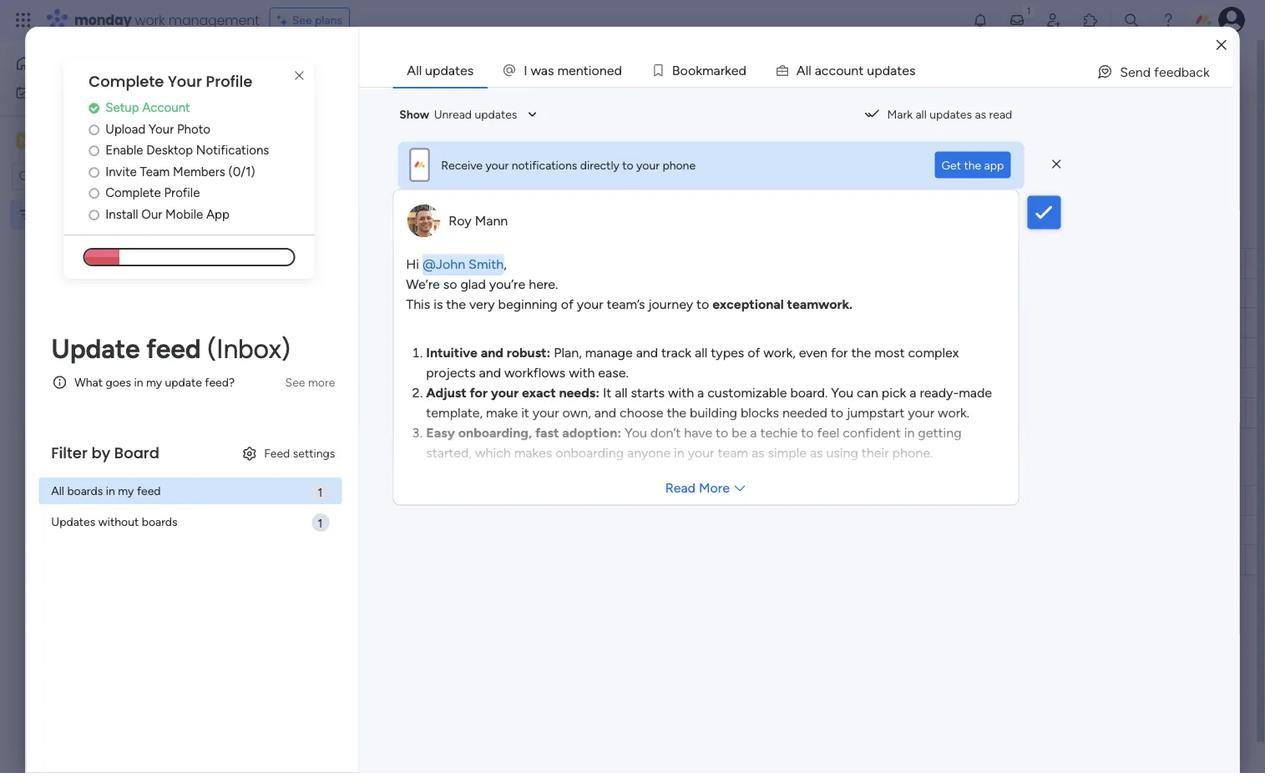 Task type: locate. For each thing, give the bounding box(es) containing it.
d right i
[[614, 62, 622, 78]]

1 horizontal spatial s
[[910, 62, 916, 78]]

dapulse integrations image
[[931, 124, 944, 137]]

invite inside button
[[1147, 65, 1176, 79]]

0 horizontal spatial first
[[58, 208, 79, 222]]

project down started, on the left bottom
[[417, 493, 454, 507]]

This month field
[[283, 221, 377, 242]]

0 vertical spatial all
[[407, 62, 422, 78]]

0 horizontal spatial t
[[584, 62, 589, 78]]

see inside "see plans" button
[[292, 13, 312, 27]]

0 horizontal spatial k
[[696, 62, 702, 78]]

main right workspace image
[[38, 133, 68, 149]]

2 d from the left
[[739, 62, 747, 78]]

for up make at the bottom
[[470, 385, 488, 401]]

this down new project "button"
[[287, 221, 318, 242]]

0 horizontal spatial all
[[615, 385, 628, 401]]

even
[[799, 345, 828, 361]]

anyone
[[627, 445, 671, 461]]

my down home
[[37, 85, 53, 99]]

your for photo
[[149, 121, 174, 136]]

teamwork.
[[787, 297, 853, 312]]

to left be
[[716, 425, 729, 441]]

enable desktop notifications link
[[89, 141, 314, 160]]

1 vertical spatial my first board
[[39, 208, 112, 222]]

track left stuck
[[662, 345, 692, 361]]

0 horizontal spatial n
[[576, 62, 584, 78]]

0 vertical spatial you
[[831, 385, 854, 401]]

my inside list box
[[39, 208, 55, 222]]

1 inside button
[[1186, 65, 1191, 79]]

home button
[[10, 50, 180, 77]]

0 vertical spatial see
[[292, 13, 312, 27]]

e right i
[[607, 62, 614, 78]]

0 horizontal spatial work
[[56, 85, 81, 99]]

main inside main table 'button'
[[279, 123, 304, 137]]

o right b at top
[[688, 62, 696, 78]]

t up keep
[[584, 62, 589, 78]]

1 horizontal spatial you
[[831, 385, 854, 401]]

get
[[942, 158, 961, 172]]

1 horizontal spatial work
[[135, 10, 165, 29]]

this left is
[[406, 297, 430, 312]]

sort
[[636, 167, 658, 182]]

app
[[985, 158, 1004, 172]]

profile
[[206, 71, 253, 92], [164, 185, 200, 200]]

help image
[[1160, 12, 1177, 28]]

circle o image left install
[[89, 208, 100, 221]]

see for see plans
[[292, 13, 312, 27]]

2 o from the left
[[680, 62, 688, 78]]

complete for complete your profile
[[89, 71, 164, 92]]

a right be
[[750, 425, 757, 441]]

1 horizontal spatial all
[[407, 62, 422, 78]]

photo
[[177, 121, 210, 136]]

1 vertical spatial all
[[51, 484, 64, 498]]

u right a
[[867, 62, 875, 78]]

arrow down image
[[584, 165, 604, 185]]

1 vertical spatial complete
[[106, 185, 161, 200]]

techie
[[761, 425, 798, 441]]

the inside it all starts with a customizable board. you can pick a ready-made template, make it your own, and choose the building blocks needed to jumpstart your work.
[[667, 405, 687, 421]]

in up phone.
[[904, 425, 915, 441]]

month for this month
[[322, 221, 373, 242]]

a right pick
[[910, 385, 917, 401]]

see plans
[[292, 13, 343, 27]]

to down the needed
[[801, 425, 814, 441]]

main inside the workspace selection element
[[38, 133, 68, 149]]

priority
[[935, 494, 972, 508]]

0 horizontal spatial track
[[606, 93, 633, 107]]

nov
[[822, 287, 843, 301], [822, 347, 842, 360]]

d for a l l a c c o u n t u p d a t e s
[[883, 62, 890, 78]]

1 horizontal spatial m
[[702, 62, 714, 78]]

invite members image
[[1046, 12, 1063, 28]]

with
[[569, 365, 595, 381], [668, 385, 694, 401]]

assign
[[405, 93, 440, 107]]

1 vertical spatial all
[[695, 345, 708, 361]]

1 horizontal spatial this
[[406, 297, 430, 312]]

n left p
[[851, 62, 859, 78]]

2 horizontal spatial all
[[916, 107, 927, 122]]

0 horizontal spatial profile
[[164, 185, 200, 200]]

0 horizontal spatial boards
[[67, 484, 103, 498]]

1 k from the left
[[696, 62, 702, 78]]

my down search in workspace field
[[39, 208, 55, 222]]

without
[[98, 515, 139, 529]]

for
[[831, 345, 848, 361], [470, 385, 488, 401]]

1 horizontal spatial n
[[600, 62, 607, 78]]

my
[[254, 53, 292, 90], [37, 85, 53, 99], [39, 208, 55, 222]]

1 horizontal spatial t
[[859, 62, 864, 78]]

main for main table
[[279, 123, 304, 137]]

1 horizontal spatial it
[[750, 287, 757, 301]]

nov for nov 18
[[822, 347, 842, 360]]

workspace image
[[16, 132, 33, 150]]

1 c from the left
[[822, 62, 829, 78]]

1 e from the left
[[569, 62, 576, 78]]

1 vertical spatial invite
[[106, 164, 137, 179]]

0 vertical spatial feed
[[146, 333, 201, 365]]

2 vertical spatial all
[[615, 385, 628, 401]]

2 horizontal spatial updates
[[930, 107, 972, 122]]

work down home
[[56, 85, 81, 99]]

1 horizontal spatial track
[[662, 345, 692, 361]]

be
[[732, 425, 747, 441]]

and down "it"
[[595, 405, 617, 421]]

track right keep
[[606, 93, 633, 107]]

notifications image
[[972, 12, 989, 28]]

easy onboarding, fast adoption:
[[426, 425, 622, 441]]

1 vertical spatial my
[[118, 484, 134, 498]]

blocks
[[741, 405, 779, 421]]

1 nov from the top
[[822, 287, 843, 301]]

medium
[[932, 346, 975, 360]]

my first board
[[254, 53, 433, 90], [39, 208, 112, 222]]

it all starts with a customizable board. you can pick a ready-made template, make it your own, and choose the building blocks needed to jumpstart your work.
[[426, 385, 992, 421]]

0 vertical spatial your
[[168, 71, 202, 92]]

1 vertical spatial boards
[[142, 515, 178, 529]]

m left 'r'
[[702, 62, 714, 78]]

m
[[19, 134, 29, 148]]

nov left 18
[[822, 347, 842, 360]]

simple
[[768, 445, 807, 461]]

all updates
[[407, 62, 474, 78]]

0 vertical spatial with
[[569, 365, 595, 381]]

2 horizontal spatial n
[[851, 62, 859, 78]]

it right on
[[750, 287, 757, 301]]

journey
[[648, 297, 693, 312]]

you down choose
[[625, 425, 647, 441]]

feedback
[[1154, 64, 1210, 80]]

1 vertical spatial this
[[406, 297, 430, 312]]

all inside mark all updates as read button
[[916, 107, 927, 122]]

team
[[718, 445, 748, 461]]

0 horizontal spatial s
[[548, 62, 554, 78]]

all up the "assign"
[[407, 62, 422, 78]]

john smith image
[[1219, 7, 1245, 33]]

all for updates
[[916, 107, 927, 122]]

m
[[558, 62, 569, 78], [702, 62, 714, 78]]

circle o image inside upload your photo link
[[89, 123, 100, 136]]

see more
[[285, 375, 335, 390]]

2 circle o image from the top
[[89, 144, 100, 157]]

members
[[173, 164, 225, 179]]

track inside button
[[606, 93, 633, 107]]

filter by board
[[51, 443, 160, 464]]

a up project
[[714, 62, 721, 78]]

1 vertical spatial with
[[668, 385, 694, 401]]

phone
[[663, 158, 696, 172]]

first
[[299, 53, 347, 90], [58, 208, 79, 222]]

0 vertical spatial month
[[322, 221, 373, 242]]

0 vertical spatial for
[[831, 345, 848, 361]]

2 t from the left
[[859, 62, 864, 78]]

you inside it all starts with a customizable board. you can pick a ready-made template, make it your own, and choose the building blocks needed to jumpstart your work.
[[831, 385, 854, 401]]

Priority field
[[931, 492, 976, 510]]

where
[[650, 93, 682, 107]]

filter inside "filter" popup button
[[552, 167, 578, 182]]

your down have
[[688, 445, 715, 461]]

0 horizontal spatial you
[[625, 425, 647, 441]]

all right "it"
[[615, 385, 628, 401]]

k right b at top
[[696, 62, 702, 78]]

all right mark
[[916, 107, 927, 122]]

1 s from the left
[[548, 62, 554, 78]]

1 vertical spatial nov
[[822, 347, 842, 360]]

all up updates
[[51, 484, 64, 498]]

my work button
[[10, 79, 180, 106]]

track
[[606, 93, 633, 107], [662, 345, 692, 361]]

2 horizontal spatial as
[[975, 107, 987, 122]]

1 horizontal spatial d
[[739, 62, 747, 78]]

track inside plan, manage and track all types of work, even for the most complex projects and workflows with ease.
[[662, 345, 692, 361]]

the up don't
[[667, 405, 687, 421]]

main for main workspace
[[38, 133, 68, 149]]

2 horizontal spatial t
[[897, 62, 902, 78]]

o left p
[[836, 62, 844, 78]]

board down search in workspace field
[[82, 208, 112, 222]]

you inside you don't have to be a techie to feel confident in getting started, which makes onboarding anyone in your team as simple as using their phone.
[[625, 425, 647, 441]]

feed?
[[205, 375, 235, 390]]

1 vertical spatial your
[[149, 121, 174, 136]]

work right monday
[[135, 10, 165, 29]]

owner
[[608, 494, 643, 508]]

add
[[286, 612, 307, 626]]

1 horizontal spatial all
[[695, 345, 708, 361]]

apps image
[[1083, 12, 1099, 28]]

updates inside button
[[930, 107, 972, 122]]

a inside you don't have to be a techie to feel confident in getting started, which makes onboarding anyone in your team as simple as using their phone.
[[750, 425, 757, 441]]

your right where
[[685, 93, 708, 107]]

0 vertical spatial my
[[146, 375, 162, 390]]

1 horizontal spatial for
[[831, 345, 848, 361]]

of inside "hi @john smith , we're so glad you're here. this is the very beginning of your team's journey to exceptional teamwork."
[[561, 297, 574, 312]]

1 horizontal spatial filter
[[552, 167, 578, 182]]

all inside it all starts with a customizable board. you can pick a ready-made template, make it your own, and choose the building blocks needed to jumpstart your work.
[[615, 385, 628, 401]]

for right even
[[831, 345, 848, 361]]

1 vertical spatial board
[[82, 208, 112, 222]]

see left more at the left of the page
[[285, 375, 305, 390]]

in
[[134, 375, 143, 390], [904, 425, 915, 441], [674, 445, 685, 461], [106, 484, 115, 498]]

see inside see more button
[[285, 375, 305, 390]]

m left i
[[558, 62, 569, 78]]

board up project.
[[354, 53, 433, 90]]

0 horizontal spatial u
[[844, 62, 851, 78]]

feed up update
[[146, 333, 201, 365]]

1 horizontal spatial main
[[279, 123, 304, 137]]

any
[[300, 93, 319, 107]]

a right a
[[815, 62, 822, 78]]

0 vertical spatial track
[[606, 93, 633, 107]]

e right p
[[902, 62, 910, 78]]

filter for filter
[[552, 167, 578, 182]]

confident
[[843, 425, 901, 441]]

o up where
[[680, 62, 688, 78]]

/
[[1179, 65, 1183, 79]]

complete your profile
[[89, 71, 253, 92]]

your inside "hi @john smith , we're so glad you're here. this is the very beginning of your team's journey to exceptional teamwork."
[[577, 297, 604, 312]]

of right beginning
[[561, 297, 574, 312]]

d right 'r'
[[739, 62, 747, 78]]

filter left "arrow down" image
[[552, 167, 578, 182]]

stuck
[[707, 346, 737, 360]]

and left keep
[[556, 93, 575, 107]]

a
[[541, 62, 548, 78], [714, 62, 721, 78], [815, 62, 822, 78], [890, 62, 897, 78], [698, 385, 704, 401], [910, 385, 917, 401], [750, 425, 757, 441]]

my up without
[[118, 484, 134, 498]]

0 vertical spatial board
[[354, 53, 433, 90]]

0 vertical spatial complete
[[89, 71, 164, 92]]

feel
[[817, 425, 840, 441]]

work
[[135, 10, 165, 29], [56, 85, 81, 99]]

account
[[142, 100, 190, 115]]

you left "can"
[[831, 385, 854, 401]]

1 vertical spatial track
[[662, 345, 692, 361]]

0 vertical spatial it
[[750, 287, 757, 301]]

see more button
[[279, 369, 342, 396]]

0 horizontal spatial with
[[569, 365, 595, 381]]

1 horizontal spatial my first board
[[254, 53, 433, 90]]

0 horizontal spatial updates
[[425, 62, 474, 78]]

u left p
[[844, 62, 851, 78]]

to inside "hi @john smith , we're so glad you're here. this is the very beginning of your team's journey to exceptional teamwork."
[[697, 297, 709, 312]]

0 horizontal spatial my first board
[[39, 208, 112, 222]]

update feed (inbox)
[[51, 333, 291, 365]]

see left plans
[[292, 13, 312, 27]]

boards up updates
[[67, 484, 103, 498]]

main workspace
[[38, 133, 137, 149]]

k up project
[[725, 62, 732, 78]]

my first board list box
[[0, 197, 213, 454]]

this inside "hi @john smith , we're so glad you're here. this is the very beginning of your team's journey to exceptional teamwork."
[[406, 297, 430, 312]]

onboarding,
[[458, 425, 532, 441]]

l left p
[[806, 62, 809, 78]]

e left i
[[569, 62, 576, 78]]

in up "updates without boards"
[[106, 484, 115, 498]]

0 horizontal spatial this
[[287, 221, 318, 242]]

see for see more
[[285, 375, 305, 390]]

the right is
[[446, 297, 466, 312]]

3 d from the left
[[883, 62, 890, 78]]

and right manage
[[636, 345, 658, 361]]

a right p
[[890, 62, 897, 78]]

option
[[0, 200, 213, 203]]

1 vertical spatial work
[[56, 85, 81, 99]]

more
[[308, 375, 335, 390]]

it
[[750, 287, 757, 301], [521, 405, 530, 421]]

all
[[916, 107, 927, 122], [695, 345, 708, 361], [615, 385, 628, 401]]

workspace selection element
[[16, 131, 140, 152]]

for inside plan, manage and track all types of work, even for the most complex projects and workflows with ease.
[[831, 345, 848, 361]]

2 nov from the top
[[822, 347, 842, 360]]

complete for complete profile
[[106, 185, 161, 200]]

getting
[[918, 425, 962, 441]]

4 o from the left
[[836, 62, 844, 78]]

circle o image inside complete profile link
[[89, 187, 100, 199]]

0 horizontal spatial invite
[[106, 164, 137, 179]]

4 circle o image from the top
[[89, 208, 100, 221]]

l
[[806, 62, 809, 78], [809, 62, 812, 78]]

tab list
[[393, 53, 1234, 87]]

updates
[[425, 62, 474, 78], [475, 107, 517, 122], [930, 107, 972, 122]]

project 1
[[316, 287, 361, 301]]

1 vertical spatial filter
[[51, 443, 88, 464]]

your up make at the bottom
[[491, 385, 519, 401]]

0 vertical spatial all
[[916, 107, 927, 122]]

2 l from the left
[[809, 62, 812, 78]]

2 horizontal spatial d
[[883, 62, 890, 78]]

1 d from the left
[[614, 62, 622, 78]]

complete up setup
[[89, 71, 164, 92]]

nov for nov 16
[[822, 287, 843, 301]]

circle o image inside install our mobile app link
[[89, 208, 100, 221]]

your for profile
[[168, 71, 202, 92]]

easy
[[426, 425, 455, 441]]

circle o image inside the enable desktop notifications link
[[89, 144, 100, 157]]

m for e
[[558, 62, 569, 78]]

inbox image
[[1009, 12, 1026, 28]]

desktop
[[146, 143, 193, 158]]

month up project 1
[[322, 221, 373, 242]]

month right next on the left of page
[[325, 458, 376, 479]]

month inside field
[[322, 221, 373, 242]]

1 vertical spatial for
[[470, 385, 488, 401]]

and inside manage any type of project. assign owners, set timelines and keep track of where your project stands. button
[[556, 93, 575, 107]]

0 horizontal spatial d
[[614, 62, 622, 78]]

see
[[292, 13, 312, 27], [285, 375, 305, 390]]

send feedback button
[[1090, 58, 1217, 85]]

0 horizontal spatial as
[[752, 445, 765, 461]]

all for starts
[[615, 385, 628, 401]]

complete up install
[[106, 185, 161, 200]]

you're
[[489, 276, 526, 292]]

boards right without
[[142, 515, 178, 529]]

which
[[475, 445, 511, 461]]

month inside field
[[325, 458, 376, 479]]

read
[[666, 480, 696, 496]]

1 horizontal spatial invite
[[1147, 65, 1176, 79]]

3 e from the left
[[732, 62, 739, 78]]

manage
[[585, 345, 633, 361]]

of right type
[[348, 93, 359, 107]]

n left i
[[576, 62, 584, 78]]

circle o image
[[89, 123, 100, 136], [89, 144, 100, 157], [89, 187, 100, 199], [89, 208, 100, 221]]

circle o image down search in workspace field
[[89, 187, 100, 199]]

as right team
[[752, 445, 765, 461]]

circle o image
[[89, 166, 100, 178]]

1 horizontal spatial profile
[[206, 71, 253, 92]]

to inside it all starts with a customizable board. you can pick a ready-made template, make it your own, and choose the building blocks needed to jumpstart your work.
[[831, 405, 844, 421]]

project inside "button"
[[287, 167, 325, 182]]

0 vertical spatial nov
[[822, 287, 843, 301]]

3 circle o image from the top
[[89, 187, 100, 199]]

circle o image for install
[[89, 208, 100, 221]]

1 horizontal spatial with
[[668, 385, 694, 401]]

My first board field
[[250, 53, 437, 90]]

1 horizontal spatial u
[[867, 62, 875, 78]]

1 horizontal spatial as
[[810, 445, 823, 461]]

1 horizontal spatial first
[[299, 53, 347, 90]]

with up needs:
[[569, 365, 595, 381]]

4 e from the left
[[902, 62, 910, 78]]

1 n from the left
[[576, 62, 584, 78]]

0 horizontal spatial board
[[82, 208, 112, 222]]

notifications
[[196, 143, 269, 158]]

of left 'work,'
[[748, 345, 761, 361]]

1 m from the left
[[558, 62, 569, 78]]

o up keep
[[592, 62, 600, 78]]

my first board up type
[[254, 53, 433, 90]]

circle o image down 'check circle' icon
[[89, 123, 100, 136]]

0 horizontal spatial it
[[521, 405, 530, 421]]

n right i
[[600, 62, 607, 78]]

to
[[623, 158, 634, 172], [697, 297, 709, 312], [831, 405, 844, 421], [716, 425, 729, 441], [801, 425, 814, 441]]

invite down enable
[[106, 164, 137, 179]]

notifications
[[512, 158, 577, 172]]

1 horizontal spatial k
[[725, 62, 732, 78]]

0 vertical spatial invite
[[1147, 65, 1176, 79]]

1 vertical spatial first
[[58, 208, 79, 222]]

0 vertical spatial work
[[135, 10, 165, 29]]

1 vertical spatial it
[[521, 405, 530, 421]]

all inside plan, manage and track all types of work, even for the most complex projects and workflows with ease.
[[695, 345, 708, 361]]

0 horizontal spatial main
[[38, 133, 68, 149]]

this
[[287, 221, 318, 242], [406, 297, 430, 312]]

nov left 16
[[822, 287, 843, 301]]

circle o image up circle o image
[[89, 144, 100, 157]]

0 horizontal spatial all
[[51, 484, 64, 498]]

work inside 'button'
[[56, 85, 81, 99]]

work for monday
[[135, 10, 165, 29]]

i
[[524, 62, 528, 78]]

unread
[[434, 107, 472, 122]]

1 t from the left
[[584, 62, 589, 78]]

manage
[[256, 93, 297, 107]]

0 vertical spatial this
[[287, 221, 318, 242]]

0 vertical spatial filter
[[552, 167, 578, 182]]

1 vertical spatial month
[[325, 458, 376, 479]]

my first board inside my first board list box
[[39, 208, 112, 222]]

t left p
[[859, 62, 864, 78]]

first up type
[[299, 53, 347, 90]]

d up mark
[[883, 62, 890, 78]]

starts
[[631, 385, 665, 401]]

1 circle o image from the top
[[89, 123, 100, 136]]

1 vertical spatial you
[[625, 425, 647, 441]]

1 vertical spatial see
[[285, 375, 305, 390]]

circle o image for upload
[[89, 123, 100, 136]]

2 m from the left
[[702, 62, 714, 78]]

on
[[734, 287, 747, 301]]

1 horizontal spatial updates
[[475, 107, 517, 122]]

s right p
[[910, 62, 916, 78]]

profile up "setup account" link
[[206, 71, 253, 92]]

my first board down search in workspace field
[[39, 208, 112, 222]]

filter for filter by board
[[51, 443, 88, 464]]



Task type: describe. For each thing, give the bounding box(es) containing it.
show board description image
[[445, 63, 465, 80]]

v2 overdue deadline image
[[784, 286, 798, 302]]

adjust for your exact needs:
[[426, 385, 600, 401]]

close image
[[1217, 39, 1227, 51]]

column information image
[[756, 494, 769, 507]]

updates inside tab list
[[425, 62, 474, 78]]

by
[[91, 443, 110, 464]]

receive your notifications directly to your phone
[[441, 158, 696, 172]]

1 image
[[1022, 1, 1037, 20]]

b o o k m a r k e d
[[672, 62, 747, 78]]

adoption:
[[562, 425, 622, 441]]

very
[[469, 297, 495, 312]]

2 s from the left
[[910, 62, 916, 78]]

my for feed
[[118, 484, 134, 498]]

circle o image for complete
[[89, 187, 100, 199]]

1 horizontal spatial boards
[[142, 515, 178, 529]]

0 vertical spatial first
[[299, 53, 347, 90]]

tab list containing all updates
[[393, 53, 1234, 87]]

feed
[[264, 446, 290, 461]]

manage any type of project. assign owners, set timelines and keep track of where your project stands. button
[[253, 90, 814, 110]]

sort button
[[609, 161, 668, 188]]

type
[[322, 93, 345, 107]]

next
[[287, 458, 321, 479]]

the inside button
[[964, 158, 982, 172]]

here.
[[529, 276, 558, 292]]

project up project 2
[[316, 287, 353, 301]]

timelines
[[506, 93, 553, 107]]

mark all updates as read button
[[857, 101, 1019, 128]]

project left 3
[[316, 347, 353, 361]]

your left phone
[[637, 158, 660, 172]]

what
[[75, 375, 103, 390]]

1 vertical spatial feed
[[137, 484, 161, 498]]

this month
[[287, 221, 373, 242]]

all updates link
[[394, 54, 487, 86]]

and left robust: in the top of the page
[[481, 345, 504, 361]]

dapulse x slim image
[[289, 66, 309, 86]]

1 u from the left
[[844, 62, 851, 78]]

work for my
[[56, 85, 81, 99]]

new project button
[[253, 161, 332, 188]]

read
[[990, 107, 1013, 122]]

smith
[[469, 256, 504, 272]]

@john smith link
[[423, 253, 504, 276]]

nov 18
[[822, 347, 856, 360]]

2 e from the left
[[607, 62, 614, 78]]

of left where
[[636, 93, 647, 107]]

my up manage
[[254, 53, 292, 90]]

invite team members (0/1) link
[[89, 162, 314, 181]]

set
[[487, 93, 503, 107]]

onboarding
[[556, 445, 624, 461]]

add new group button
[[255, 606, 373, 632]]

all for all boards in my feed
[[51, 484, 64, 498]]

Due date field
[[809, 492, 864, 510]]

1 horizontal spatial board
[[354, 53, 433, 90]]

board activity image
[[1082, 62, 1102, 82]]

management
[[169, 10, 260, 29]]

search everything image
[[1124, 12, 1140, 28]]

monday
[[74, 10, 132, 29]]

Search field
[[388, 163, 438, 186]]

0 vertical spatial boards
[[67, 484, 103, 498]]

show
[[400, 107, 430, 122]]

mark all updates as read
[[888, 107, 1013, 122]]

Owner field
[[604, 492, 647, 510]]

settings
[[293, 446, 335, 461]]

first inside list box
[[58, 208, 79, 222]]

invite for invite team members (0/1)
[[106, 164, 137, 179]]

setup
[[106, 100, 139, 115]]

your down ready-
[[908, 405, 935, 421]]

2 u from the left
[[867, 62, 875, 78]]

all for all updates
[[407, 62, 422, 78]]

2 k from the left
[[725, 62, 732, 78]]

board inside list box
[[82, 208, 112, 222]]

in right "goes"
[[134, 375, 143, 390]]

in down don't
[[674, 445, 685, 461]]

using
[[827, 445, 859, 461]]

choose
[[620, 405, 664, 421]]

so
[[443, 276, 457, 292]]

3 n from the left
[[851, 62, 859, 78]]

updates for show
[[475, 107, 517, 122]]

Status field
[[701, 492, 744, 510]]

and inside it all starts with a customizable board. you can pick a ready-made template, make it your own, and choose the building blocks needed to jumpstart your work.
[[595, 405, 617, 421]]

with inside it all starts with a customizable board. you can pick a ready-made template, make it your own, and choose the building blocks needed to jumpstart your work.
[[668, 385, 694, 401]]

my inside 'button'
[[37, 85, 53, 99]]

new project
[[260, 167, 325, 182]]

1 vertical spatial profile
[[164, 185, 200, 200]]

of inside plan, manage and track all types of work, even for the most complex projects and workflows with ease.
[[748, 345, 761, 361]]

0 vertical spatial profile
[[206, 71, 253, 92]]

setup account link
[[89, 98, 314, 117]]

and down intuitive and robust:
[[479, 365, 501, 381]]

nov 16
[[822, 287, 856, 301]]

2 n from the left
[[600, 62, 607, 78]]

feed settings
[[264, 446, 335, 461]]

have
[[684, 425, 713, 441]]

Next month field
[[283, 458, 380, 479]]

m for a
[[702, 62, 714, 78]]

complete profile
[[106, 185, 200, 200]]

hi
[[406, 256, 419, 272]]

your inside button
[[685, 93, 708, 107]]

1 l from the left
[[806, 62, 809, 78]]

glad
[[461, 276, 486, 292]]

pick
[[882, 385, 907, 401]]

ease.
[[598, 365, 629, 381]]

3
[[356, 347, 363, 361]]

d for i w a s m e n t i o n e d
[[614, 62, 622, 78]]

your right "receive"
[[486, 158, 509, 172]]

as inside button
[[975, 107, 987, 122]]

check circle image
[[89, 102, 100, 114]]

read more
[[666, 480, 730, 496]]

0 horizontal spatial for
[[470, 385, 488, 401]]

add to favorites image
[[473, 63, 490, 80]]

a
[[797, 62, 806, 78]]

your up fast
[[533, 405, 559, 421]]

home
[[38, 56, 70, 71]]

feed settings button
[[234, 440, 342, 467]]

to left sort
[[623, 158, 634, 172]]

beginning
[[498, 297, 558, 312]]

needs:
[[559, 385, 600, 401]]

board
[[114, 443, 160, 464]]

project 3
[[316, 347, 363, 361]]

makes
[[514, 445, 552, 461]]

2
[[356, 317, 363, 331]]

r
[[721, 62, 725, 78]]

your inside you don't have to be a techie to feel confident in getting started, which makes onboarding anyone in your team as simple as using their phone.
[[688, 445, 715, 461]]

install
[[106, 207, 138, 222]]

circle o image for enable
[[89, 144, 100, 157]]

a up building
[[698, 385, 704, 401]]

working on it
[[687, 287, 757, 301]]

plan,
[[554, 345, 582, 361]]

updates
[[51, 515, 95, 529]]

with inside plan, manage and track all types of work, even for the most complex projects and workflows with ease.
[[569, 365, 595, 381]]

Search in workspace field
[[35, 167, 140, 186]]

select product image
[[15, 12, 32, 28]]

my for update
[[146, 375, 162, 390]]

project.
[[362, 93, 403, 107]]

it
[[603, 385, 612, 401]]

receive
[[441, 158, 483, 172]]

3 t from the left
[[897, 62, 902, 78]]

dapulse x slim image
[[1052, 157, 1061, 172]]

project up we're
[[417, 256, 454, 270]]

can
[[857, 385, 879, 401]]

the inside plan, manage and track all types of work, even for the most complex projects and workflows with ease.
[[852, 345, 871, 361]]

we're
[[406, 276, 440, 292]]

updates for mark
[[930, 107, 972, 122]]

it inside it all starts with a customizable board. you can pick a ready-made template, make it your own, and choose the building blocks needed to jumpstart your work.
[[521, 405, 530, 421]]

1 o from the left
[[592, 62, 600, 78]]

complex
[[908, 345, 959, 361]]

exceptional
[[713, 297, 784, 312]]

(0/1)
[[228, 164, 255, 179]]

enable desktop notifications
[[106, 143, 269, 158]]

get the app
[[942, 158, 1004, 172]]

project left 2
[[316, 317, 353, 331]]

is
[[434, 297, 443, 312]]

0 vertical spatial my first board
[[254, 53, 433, 90]]

column information image
[[872, 494, 885, 507]]

@john
[[423, 256, 465, 272]]

building
[[690, 405, 738, 421]]

a right i
[[541, 62, 548, 78]]

keep
[[578, 93, 603, 107]]

w
[[531, 62, 541, 78]]

invite for invite / 1
[[1147, 65, 1176, 79]]

complete profile link
[[89, 184, 314, 202]]

this inside this month field
[[287, 221, 318, 242]]

month for next month
[[325, 458, 376, 479]]

project
[[711, 93, 749, 107]]

3 o from the left
[[688, 62, 696, 78]]

table
[[307, 123, 334, 137]]

v2 search image
[[376, 165, 388, 184]]

send feedback
[[1120, 64, 1210, 80]]

my work
[[37, 85, 81, 99]]

add new group
[[286, 612, 366, 626]]

2 c from the left
[[829, 62, 836, 78]]

invite team members (0/1)
[[106, 164, 255, 179]]

what goes in my update feed?
[[75, 375, 235, 390]]

started,
[[426, 445, 472, 461]]

customizable
[[708, 385, 787, 401]]

the inside "hi @john smith , we're so glad you're here. this is the very beginning of your team's journey to exceptional teamwork."
[[446, 297, 466, 312]]

upload your photo link
[[89, 120, 314, 138]]

fast
[[535, 425, 559, 441]]



Task type: vqa. For each thing, say whether or not it's contained in the screenshot.
help
no



